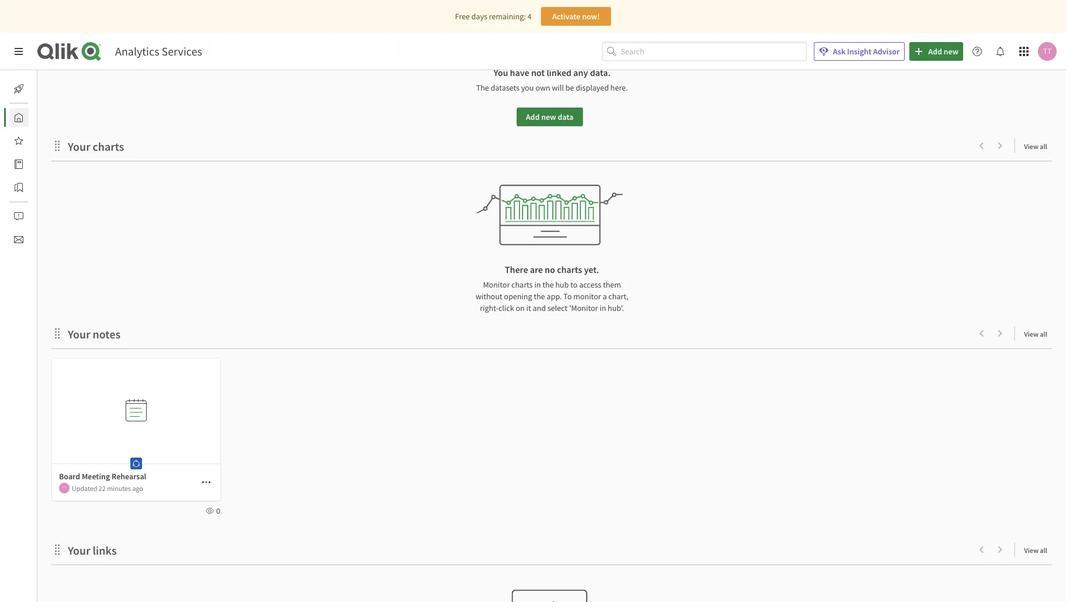 Task type: describe. For each thing, give the bounding box(es) containing it.
catalog link
[[9, 155, 64, 174]]

turtlespace element
[[127, 454, 146, 473]]

activate now!
[[553, 11, 600, 22]]

your notes link
[[68, 327, 125, 342]]

you
[[522, 82, 534, 93]]

alerts image
[[14, 212, 23, 221]]

meeting
[[82, 471, 110, 482]]

2 horizontal spatial charts
[[557, 264, 583, 275]]

minutes
[[107, 484, 131, 493]]

0 horizontal spatial in
[[535, 280, 541, 290]]

are
[[530, 264, 543, 275]]

free
[[455, 11, 470, 22]]

them
[[603, 280, 622, 290]]

view all for your notes
[[1025, 330, 1048, 339]]

on
[[516, 303, 525, 314]]

your notes
[[68, 327, 121, 342]]

2 vertical spatial charts
[[512, 280, 533, 290]]

group 5 image
[[477, 185, 624, 246]]

navigation pane element
[[0, 75, 64, 254]]

move collection image for your links
[[51, 544, 63, 556]]

hub'.
[[608, 303, 625, 314]]

to
[[571, 280, 578, 290]]

view all link for your charts
[[1025, 139, 1053, 153]]

add new button
[[910, 42, 964, 61]]

monitor
[[574, 291, 601, 302]]

to
[[564, 291, 572, 302]]

your for your notes
[[68, 327, 90, 342]]

linked
[[547, 67, 572, 78]]

Search text field
[[621, 42, 807, 61]]

new for add new data
[[542, 112, 557, 122]]

board meeting rehearsal
[[59, 471, 146, 482]]

collections image
[[14, 183, 23, 192]]

updated 22 minutes ago
[[72, 484, 143, 493]]

view all link for your links
[[1025, 543, 1053, 557]]

terry turtle image
[[59, 483, 70, 494]]

0 horizontal spatial charts
[[93, 140, 124, 154]]

subscriptions image
[[14, 235, 23, 244]]

all for your links
[[1041, 546, 1048, 555]]

services
[[162, 44, 202, 59]]

now!
[[583, 11, 600, 22]]

your links link
[[68, 544, 121, 558]]

view for your links
[[1025, 546, 1039, 555]]

view all for your links
[[1025, 546, 1048, 555]]

activate now! link
[[541, 7, 612, 26]]

getting started image
[[14, 84, 23, 94]]

will
[[552, 82, 564, 93]]

add for add new
[[929, 46, 943, 57]]

the
[[477, 82, 489, 93]]

updated
[[72, 484, 97, 493]]

1 vertical spatial in
[[600, 303, 607, 314]]

any
[[574, 67, 589, 78]]

home image
[[14, 113, 23, 122]]

click
[[499, 303, 515, 314]]

add new
[[929, 46, 959, 57]]

open sidebar menu image
[[14, 47, 23, 56]]

your links
[[68, 544, 117, 558]]

'monitor
[[570, 303, 598, 314]]

ago
[[132, 484, 143, 493]]

your for your links
[[68, 544, 90, 558]]

move collection image for your charts
[[51, 140, 63, 152]]

you have not linked any data. the datasets you own will be displayed here.
[[477, 67, 628, 93]]

have
[[510, 67, 530, 78]]

insight
[[848, 46, 872, 57]]

0 vertical spatial the
[[543, 280, 554, 290]]

here.
[[611, 82, 628, 93]]

this item has not been viewed in the last 28 days. image
[[206, 507, 214, 515]]

rehearsal
[[112, 471, 146, 482]]



Task type: locate. For each thing, give the bounding box(es) containing it.
your charts
[[68, 140, 124, 154]]

days
[[472, 11, 488, 22]]

1 all from the top
[[1041, 142, 1048, 151]]

view all link
[[1025, 139, 1053, 153], [1025, 326, 1053, 341], [1025, 543, 1053, 557]]

1 vertical spatial charts
[[557, 264, 583, 275]]

1 vertical spatial all
[[1041, 330, 1048, 339]]

datasets
[[491, 82, 520, 93]]

main content
[[33, 0, 1067, 602]]

all
[[1041, 142, 1048, 151], [1041, 330, 1048, 339], [1041, 546, 1048, 555]]

1 view all from the top
[[1025, 142, 1048, 151]]

analytics
[[115, 44, 159, 59]]

board
[[59, 471, 80, 482]]

2 vertical spatial view all
[[1025, 546, 1048, 555]]

favorites image
[[14, 136, 23, 146]]

add new data button
[[517, 108, 583, 126]]

0 vertical spatial charts
[[93, 140, 124, 154]]

the up app.
[[543, 280, 554, 290]]

1 horizontal spatial charts
[[512, 280, 533, 290]]

22
[[99, 484, 106, 493]]

0 vertical spatial your
[[68, 140, 90, 154]]

in
[[535, 280, 541, 290], [600, 303, 607, 314]]

all for your notes
[[1041, 330, 1048, 339]]

yet.
[[584, 264, 600, 275]]

terry turtle element
[[59, 483, 70, 494]]

free days remaining: 4
[[455, 11, 532, 22]]

new
[[944, 46, 959, 57], [542, 112, 557, 122]]

2 vertical spatial your
[[68, 544, 90, 558]]

searchbar element
[[603, 42, 807, 61]]

data
[[558, 112, 574, 122]]

2 view from the top
[[1025, 330, 1039, 339]]

0 horizontal spatial new
[[542, 112, 557, 122]]

your
[[68, 140, 90, 154], [68, 327, 90, 342], [68, 544, 90, 558]]

add right advisor
[[929, 46, 943, 57]]

1 horizontal spatial new
[[944, 46, 959, 57]]

ask insight advisor button
[[814, 42, 906, 61]]

1 vertical spatial move collection image
[[51, 544, 63, 556]]

3 view all link from the top
[[1025, 543, 1053, 557]]

move collection image
[[51, 140, 63, 152], [51, 544, 63, 556]]

remaining:
[[489, 11, 526, 22]]

your charts link
[[68, 140, 129, 154]]

in down a
[[600, 303, 607, 314]]

right-
[[480, 303, 499, 314]]

add for add new data
[[526, 112, 540, 122]]

without
[[476, 291, 503, 302]]

catalog
[[37, 159, 64, 170]]

advisor
[[874, 46, 900, 57]]

0
[[216, 506, 221, 516]]

charts
[[93, 140, 124, 154], [557, 264, 583, 275], [512, 280, 533, 290]]

add
[[929, 46, 943, 57], [526, 112, 540, 122]]

monitor
[[483, 280, 510, 290]]

0 vertical spatial view all link
[[1025, 139, 1053, 153]]

1 vertical spatial view
[[1025, 330, 1039, 339]]

0 vertical spatial move collection image
[[51, 140, 63, 152]]

not
[[532, 67, 545, 78]]

access
[[580, 280, 602, 290]]

view all
[[1025, 142, 1048, 151], [1025, 330, 1048, 339], [1025, 546, 1048, 555]]

terry turtle image
[[1039, 42, 1058, 61]]

ask insight advisor
[[834, 46, 900, 57]]

own
[[536, 82, 551, 93]]

view for your notes
[[1025, 330, 1039, 339]]

1 vertical spatial view all
[[1025, 330, 1048, 339]]

the up and
[[534, 291, 545, 302]]

1 vertical spatial new
[[542, 112, 557, 122]]

view all for your charts
[[1025, 142, 1048, 151]]

be
[[566, 82, 575, 93]]

add down you on the top of page
[[526, 112, 540, 122]]

add new data
[[526, 112, 574, 122]]

1 view from the top
[[1025, 142, 1039, 151]]

new inside dropdown button
[[944, 46, 959, 57]]

0 vertical spatial view
[[1025, 142, 1039, 151]]

you
[[494, 67, 509, 78]]

0 vertical spatial all
[[1041, 142, 1048, 151]]

analytics services element
[[115, 44, 202, 59]]

2 vertical spatial all
[[1041, 546, 1048, 555]]

opening
[[504, 291, 533, 302]]

your for your charts
[[68, 140, 90, 154]]

ask
[[834, 46, 846, 57]]

2 vertical spatial view all link
[[1025, 543, 1053, 557]]

app.
[[547, 291, 562, 302]]

no
[[545, 264, 556, 275]]

3 all from the top
[[1041, 546, 1048, 555]]

a
[[603, 291, 607, 302]]

1 vertical spatial your
[[68, 327, 90, 342]]

the
[[543, 280, 554, 290], [534, 291, 545, 302]]

there
[[505, 264, 528, 275]]

1 view all link from the top
[[1025, 139, 1053, 153]]

catalog image
[[14, 160, 23, 169]]

3 view from the top
[[1025, 546, 1039, 555]]

view
[[1025, 142, 1039, 151], [1025, 330, 1039, 339], [1025, 546, 1039, 555]]

data.
[[590, 67, 611, 78]]

4
[[528, 11, 532, 22]]

0 vertical spatial view all
[[1025, 142, 1048, 151]]

hub
[[556, 280, 569, 290]]

move collection image left your links
[[51, 544, 63, 556]]

links
[[93, 544, 117, 558]]

add inside button
[[526, 112, 540, 122]]

view all link for your notes
[[1025, 326, 1053, 341]]

your left links
[[68, 544, 90, 558]]

more actions image
[[202, 478, 211, 487]]

2 vertical spatial view
[[1025, 546, 1039, 555]]

add inside dropdown button
[[929, 46, 943, 57]]

there are no charts yet. monitor charts in the hub to access them without opening the app. to monitor a chart, right-click on it and select 'monitor in hub'.
[[476, 264, 629, 314]]

your right navigation pane element
[[68, 140, 90, 154]]

2 all from the top
[[1041, 330, 1048, 339]]

3 view all from the top
[[1025, 546, 1048, 555]]

move collection image up catalog
[[51, 140, 63, 152]]

1 vertical spatial the
[[534, 291, 545, 302]]

displayed
[[576, 82, 609, 93]]

2 view all from the top
[[1025, 330, 1048, 339]]

0 horizontal spatial add
[[526, 112, 540, 122]]

notes
[[93, 327, 121, 342]]

analytics services
[[115, 44, 202, 59]]

2 view all link from the top
[[1025, 326, 1053, 341]]

select
[[548, 303, 568, 314]]

in down are
[[535, 280, 541, 290]]

your right move collection icon
[[68, 327, 90, 342]]

new for add new
[[944, 46, 959, 57]]

all for your charts
[[1041, 142, 1048, 151]]

0 vertical spatial add
[[929, 46, 943, 57]]

main content containing your charts
[[33, 0, 1067, 602]]

view for your charts
[[1025, 142, 1039, 151]]

1 vertical spatial view all link
[[1025, 326, 1053, 341]]

this item has not been viewed in the last 28 days. element
[[203, 506, 221, 516]]

1 horizontal spatial in
[[600, 303, 607, 314]]

activate
[[553, 11, 581, 22]]

new inside button
[[542, 112, 557, 122]]

move collection image
[[51, 328, 63, 340]]

1 horizontal spatial add
[[929, 46, 943, 57]]

chart,
[[609, 291, 629, 302]]

1 vertical spatial add
[[526, 112, 540, 122]]

0 vertical spatial new
[[944, 46, 959, 57]]

and
[[533, 303, 546, 314]]

0 vertical spatial in
[[535, 280, 541, 290]]

it
[[527, 303, 531, 314]]



Task type: vqa. For each thing, say whether or not it's contained in the screenshot.
middle View
yes



